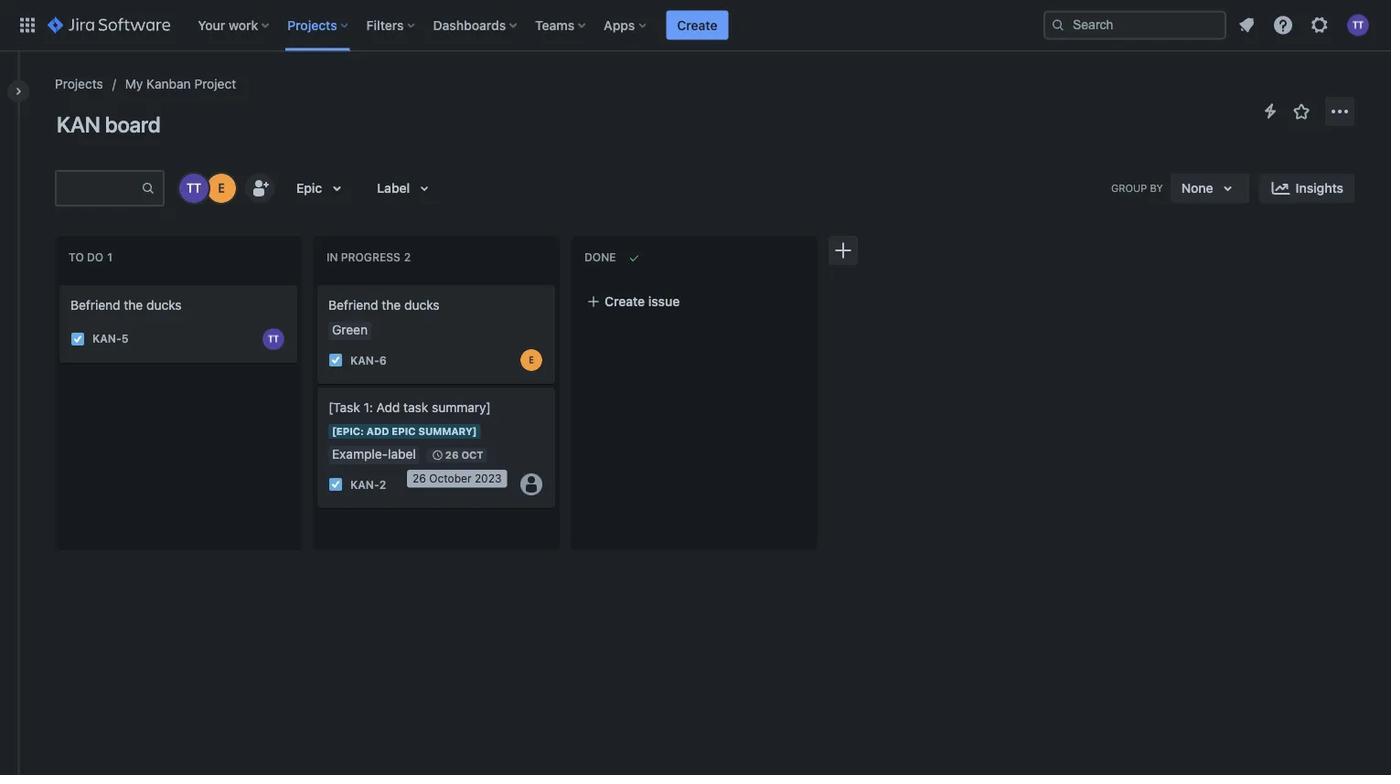 Task type: locate. For each thing, give the bounding box(es) containing it.
0 horizontal spatial the
[[124, 298, 143, 313]]

befriend the ducks up 5
[[70, 298, 182, 313]]

0 horizontal spatial projects
[[55, 76, 103, 91]]

0 horizontal spatial create
[[605, 294, 645, 309]]

apps
[[604, 17, 635, 32]]

2 create issue image from the top
[[306, 375, 328, 397]]

kan- down 1:
[[350, 478, 379, 491]]

in
[[327, 251, 338, 264]]

26 left oct
[[445, 450, 459, 461]]

create issue image up [task
[[306, 375, 328, 397]]

1 vertical spatial task image
[[328, 353, 343, 368]]

ducks
[[146, 298, 182, 313], [404, 298, 440, 313]]

create column image
[[832, 240, 854, 262]]

1 horizontal spatial befriend the ducks
[[328, 298, 440, 313]]

your
[[198, 17, 225, 32]]

befriend up kan-5
[[70, 298, 120, 313]]

0 vertical spatial create
[[677, 17, 718, 32]]

star kan board image
[[1291, 101, 1313, 123]]

the for befriend the ducks create issue image
[[382, 298, 401, 313]]

task image left the kan-2 link
[[328, 477, 343, 492]]

none
[[1182, 181, 1214, 196]]

sidebar navigation image
[[0, 73, 40, 110]]

projects link
[[55, 73, 103, 95]]

search image
[[1051, 18, 1066, 32]]

jira software image
[[48, 14, 170, 36], [48, 14, 170, 36]]

0 vertical spatial task image
[[70, 332, 85, 346]]

26 for 26 oct
[[445, 450, 459, 461]]

teams
[[535, 17, 575, 32]]

create issue image
[[306, 273, 328, 295], [306, 375, 328, 397]]

1 horizontal spatial befriend
[[328, 298, 378, 313]]

my kanban project link
[[125, 73, 236, 95]]

1 the from the left
[[124, 298, 143, 313]]

befriend the ducks
[[70, 298, 182, 313], [328, 298, 440, 313]]

insights button
[[1259, 174, 1355, 203]]

the down in progress element
[[382, 298, 401, 313]]

0 horizontal spatial befriend
[[70, 298, 120, 313]]

2
[[379, 478, 386, 491]]

kan- up 1:
[[350, 354, 379, 367]]

the
[[124, 298, 143, 313], [382, 298, 401, 313]]

dashboards
[[433, 17, 506, 32]]

primary element
[[11, 0, 1044, 51]]

task image for [task 1: add task summary]
[[328, 477, 343, 492]]

banner
[[0, 0, 1391, 51]]

create for create issue
[[605, 294, 645, 309]]

0 vertical spatial create issue image
[[306, 273, 328, 295]]

board
[[105, 112, 160, 137]]

1:
[[364, 400, 373, 415]]

kan board
[[57, 112, 160, 137]]

projects button
[[282, 11, 355, 40]]

settings image
[[1309, 14, 1331, 36]]

task
[[404, 400, 428, 415]]

2 vertical spatial task image
[[328, 477, 343, 492]]

none button
[[1171, 174, 1250, 203]]

task image left kan-5 link at left
[[70, 332, 85, 346]]

projects up kan
[[55, 76, 103, 91]]

to do element
[[69, 251, 116, 264]]

teams button
[[530, 11, 593, 40]]

0 vertical spatial 26
[[445, 450, 459, 461]]

1 ducks from the left
[[146, 298, 182, 313]]

create issue image down in
[[306, 273, 328, 295]]

2 the from the left
[[382, 298, 401, 313]]

task image
[[70, 332, 85, 346], [328, 353, 343, 368], [328, 477, 343, 492]]

1 vertical spatial projects
[[55, 76, 103, 91]]

in progress element
[[327, 251, 415, 264]]

your work
[[198, 17, 258, 32]]

the for create issue icon
[[124, 298, 143, 313]]

summary]
[[432, 400, 491, 415]]

automations menu button icon image
[[1260, 100, 1282, 122]]

october
[[429, 472, 472, 485]]

kan- for [task
[[350, 478, 379, 491]]

project
[[194, 76, 236, 91]]

0 horizontal spatial 26
[[413, 472, 426, 485]]

1 horizontal spatial 26
[[445, 450, 459, 461]]

apps button
[[598, 11, 653, 40]]

kan- down do
[[92, 333, 121, 346]]

my
[[125, 76, 143, 91]]

do
[[87, 251, 103, 264]]

appswitcher icon image
[[16, 14, 38, 36]]

create
[[677, 17, 718, 32], [605, 294, 645, 309]]

befriend down in progress
[[328, 298, 378, 313]]

befriend the ducks down in progress element
[[328, 298, 440, 313]]

1 vertical spatial kan-
[[350, 354, 379, 367]]

create right "apps" dropdown button
[[677, 17, 718, 32]]

create for create
[[677, 17, 718, 32]]

banner containing your work
[[0, 0, 1391, 51]]

1 horizontal spatial create
[[677, 17, 718, 32]]

1 horizontal spatial ducks
[[404, 298, 440, 313]]

create inside primary element
[[677, 17, 718, 32]]

0 vertical spatial kan-
[[92, 333, 121, 346]]

2023
[[475, 472, 502, 485]]

0 vertical spatial projects
[[287, 17, 337, 32]]

projects right work
[[287, 17, 337, 32]]

0 horizontal spatial ducks
[[146, 298, 182, 313]]

1 horizontal spatial projects
[[287, 17, 337, 32]]

26
[[445, 450, 459, 461], [413, 472, 426, 485]]

1 vertical spatial 26
[[413, 472, 426, 485]]

projects
[[287, 17, 337, 32], [55, 76, 103, 91]]

2 vertical spatial kan-
[[350, 478, 379, 491]]

assignee: terry turtle image
[[263, 328, 284, 350]]

the up 5
[[124, 298, 143, 313]]

1 vertical spatial create issue image
[[306, 375, 328, 397]]

26 left october
[[413, 472, 426, 485]]

work
[[229, 17, 258, 32]]

create button
[[666, 11, 729, 40]]

kan-2 link
[[350, 477, 386, 493]]

kan-
[[92, 333, 121, 346], [350, 354, 379, 367], [350, 478, 379, 491]]

projects inside "popup button"
[[287, 17, 337, 32]]

befriend
[[70, 298, 120, 313], [328, 298, 378, 313]]

1 create issue image from the top
[[306, 273, 328, 295]]

1 horizontal spatial the
[[382, 298, 401, 313]]

[task 1: add task summary]
[[328, 400, 491, 415]]

kan
[[57, 112, 100, 137]]

1 vertical spatial create
[[605, 294, 645, 309]]

create left issue
[[605, 294, 645, 309]]

filters button
[[361, 11, 422, 40]]

kanban
[[146, 76, 191, 91]]

my kanban project
[[125, 76, 236, 91]]

group by
[[1111, 182, 1163, 194]]

26 inside tooltip
[[413, 472, 426, 485]]

26 october 2023 image
[[431, 448, 445, 463]]

0 horizontal spatial befriend the ducks
[[70, 298, 182, 313]]

task image left kan-6 link
[[328, 353, 343, 368]]

kan- for befriend
[[350, 354, 379, 367]]



Task type: describe. For each thing, give the bounding box(es) containing it.
epic button
[[285, 174, 359, 203]]

create issue image for [task 1: add task summary]
[[306, 375, 328, 397]]

create issue image
[[48, 273, 70, 295]]

26 oct
[[445, 450, 483, 461]]

create issue
[[605, 294, 680, 309]]

26 october 2023 image
[[431, 448, 445, 463]]

1 befriend the ducks from the left
[[70, 298, 182, 313]]

label
[[377, 181, 410, 196]]

2 befriend the ducks from the left
[[328, 298, 440, 313]]

notifications image
[[1236, 14, 1258, 36]]

[task
[[328, 400, 360, 415]]

help image
[[1272, 14, 1294, 36]]

unassigned image
[[520, 474, 542, 496]]

progress
[[341, 251, 400, 264]]

6
[[379, 354, 387, 367]]

projects for projects link
[[55, 76, 103, 91]]

Search field
[[1044, 11, 1227, 40]]

kan-5 link
[[92, 331, 128, 347]]

kan-6
[[350, 354, 387, 367]]

eloisefrancis23 image
[[207, 174, 236, 203]]

to do
[[69, 251, 103, 264]]

done
[[585, 251, 616, 264]]

create issue button
[[575, 285, 813, 318]]

add
[[377, 400, 400, 415]]

epic
[[296, 181, 322, 196]]

dashboards button
[[428, 11, 524, 40]]

kan-5
[[92, 333, 128, 346]]

label button
[[366, 174, 447, 203]]

issue
[[648, 294, 680, 309]]

5
[[121, 333, 128, 346]]

oct
[[461, 450, 483, 461]]

group
[[1111, 182, 1147, 194]]

2 ducks from the left
[[404, 298, 440, 313]]

add people image
[[249, 177, 271, 199]]

26 for 26 october 2023
[[413, 472, 426, 485]]

projects for projects "popup button" at left top
[[287, 17, 337, 32]]

create issue image for befriend the ducks
[[306, 273, 328, 295]]

kan-2
[[350, 478, 386, 491]]

your profile and settings image
[[1347, 14, 1369, 36]]

26 october 2023
[[413, 472, 502, 485]]

insights
[[1296, 181, 1344, 196]]

insights image
[[1270, 177, 1292, 199]]

2 befriend from the left
[[328, 298, 378, 313]]

Search this board text field
[[57, 172, 141, 205]]

in progress
[[327, 251, 400, 264]]

to
[[69, 251, 84, 264]]

terry turtle image
[[179, 174, 209, 203]]

by
[[1150, 182, 1163, 194]]

task image for befriend the ducks
[[328, 353, 343, 368]]

your work button
[[192, 11, 276, 40]]

1 befriend from the left
[[70, 298, 120, 313]]

filters
[[366, 17, 404, 32]]

assignee: eloisefrancis23 image
[[520, 349, 542, 371]]

more image
[[1329, 101, 1351, 123]]

26 october 2023 tooltip
[[407, 470, 507, 488]]

kan-6 link
[[350, 353, 387, 368]]



Task type: vqa. For each thing, say whether or not it's contained in the screenshot.
the "Unassigned" Image
yes



